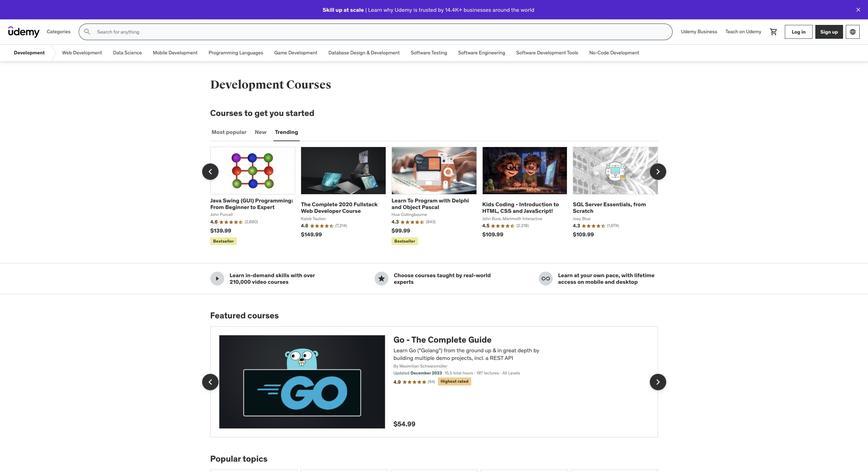 Task type: locate. For each thing, give the bounding box(es) containing it.
0 horizontal spatial go
[[394, 335, 405, 346]]

carousel element containing java swing (gui) programming: from beginner to expert
[[202, 147, 666, 247]]

0 vertical spatial go
[[394, 335, 405, 346]]

210,000
[[230, 279, 251, 286]]

1 vertical spatial courses
[[210, 108, 243, 119]]

1 horizontal spatial with
[[439, 197, 451, 204]]

sql server essentials, from scratch
[[573, 201, 646, 215]]

new
[[255, 129, 267, 136]]

0 horizontal spatial complete
[[312, 201, 338, 208]]

the right around at top right
[[511, 6, 519, 13]]

complete up demo
[[428, 335, 467, 346]]

ground
[[466, 347, 484, 354]]

complete inside go - the complete guide learn go ("golang") from the ground up & in great depth by building multiple demo projects, incl. a rest api by maximilian schwarzmüller
[[428, 335, 467, 346]]

1 horizontal spatial on
[[740, 28, 745, 35]]

udemy left shopping cart with 0 items icon
[[746, 28, 761, 35]]

the up "projects," at right bottom
[[457, 347, 465, 354]]

1 vertical spatial on
[[578, 279, 584, 286]]

mobile
[[585, 279, 604, 286]]

with left 'over'
[[291, 272, 302, 279]]

web right arrow pointing to subcategory menu links icon
[[62, 50, 72, 56]]

learn right |
[[368, 6, 382, 13]]

1 horizontal spatial medium image
[[542, 275, 550, 283]]

0 horizontal spatial world
[[476, 272, 491, 279]]

taught
[[437, 272, 455, 279]]

learn inside learn in-demand skills with over 210,000 video courses
[[230, 272, 244, 279]]

courses inside learn in-demand skills with over 210,000 video courses
[[268, 279, 289, 286]]

development inside database design & development link
[[371, 50, 400, 56]]

udemy left business
[[681, 28, 696, 35]]

medium image for learn
[[542, 275, 550, 283]]

courses right video
[[268, 279, 289, 286]]

2 next image from the top
[[652, 377, 664, 388]]

2 vertical spatial by
[[534, 347, 539, 354]]

by inside go - the complete guide learn go ("golang") from the ground up & in great depth by building multiple demo projects, incl. a rest api by maximilian schwarzmüller
[[534, 347, 539, 354]]

1 horizontal spatial &
[[493, 347, 496, 354]]

1 horizontal spatial -
[[516, 201, 518, 208]]

the left "developer" at the left of the page
[[301, 201, 311, 208]]

with right pace,
[[621, 272, 633, 279]]

medium image left access
[[542, 275, 550, 283]]

in right log at the right of page
[[802, 29, 806, 35]]

complete inside the "the complete 2020 fullstack web developer course"
[[312, 201, 338, 208]]

1 vertical spatial in
[[497, 347, 502, 354]]

development right mobile on the top
[[169, 50, 198, 56]]

data science link
[[108, 45, 147, 61]]

1 vertical spatial &
[[493, 347, 496, 354]]

by right "depth"
[[534, 347, 539, 354]]

0 vertical spatial from
[[633, 201, 646, 208]]

science
[[125, 50, 142, 56]]

the inside go - the complete guide learn go ("golang") from the ground up & in great depth by building multiple demo projects, incl. a rest api by maximilian schwarzmüller
[[411, 335, 426, 346]]

previous image
[[205, 166, 216, 177]]

197 lectures
[[477, 371, 499, 376]]

development left tools
[[537, 50, 566, 56]]

learn left to
[[392, 197, 406, 204]]

a
[[486, 355, 489, 362]]

software right engineering at the top right of the page
[[516, 50, 536, 56]]

(94)
[[428, 380, 435, 385]]

at left scale
[[344, 6, 349, 13]]

1 vertical spatial the
[[457, 347, 465, 354]]

teach
[[726, 28, 738, 35]]

topics
[[243, 454, 268, 465]]

on right teach on the right top of the page
[[740, 28, 745, 35]]

1 horizontal spatial from
[[633, 201, 646, 208]]

0 vertical spatial in
[[802, 29, 806, 35]]

learn left in-
[[230, 272, 244, 279]]

on left "mobile"
[[578, 279, 584, 286]]

why
[[384, 6, 393, 13]]

delphi
[[452, 197, 469, 204]]

december
[[411, 371, 431, 376]]

2 horizontal spatial software
[[516, 50, 536, 56]]

0 horizontal spatial up
[[336, 6, 342, 13]]

1 vertical spatial next image
[[652, 377, 664, 388]]

1 horizontal spatial complete
[[428, 335, 467, 346]]

projects,
[[451, 355, 473, 362]]

medium image
[[377, 275, 386, 283], [542, 275, 550, 283]]

the
[[301, 201, 311, 208], [411, 335, 426, 346]]

from right essentials,
[[633, 201, 646, 208]]

2 horizontal spatial by
[[534, 347, 539, 354]]

0 horizontal spatial the
[[457, 347, 465, 354]]

carousel element
[[202, 147, 666, 247], [202, 327, 666, 438]]

(gui)
[[241, 197, 254, 204]]

medium image left experts
[[377, 275, 386, 283]]

kids coding - introduction to html, css and javascript! link
[[482, 201, 559, 215]]

web inside web development link
[[62, 50, 72, 56]]

all levels
[[503, 371, 520, 376]]

in inside go - the complete guide learn go ("golang") from the ground up & in great depth by building multiple demo projects, incl. a rest api by maximilian schwarzmüller
[[497, 347, 502, 354]]

software left testing
[[411, 50, 430, 56]]

shopping cart with 0 items image
[[770, 28, 778, 36]]

0 horizontal spatial software
[[411, 50, 430, 56]]

development right "game"
[[288, 50, 317, 56]]

1 horizontal spatial world
[[521, 6, 534, 13]]

web development link
[[57, 45, 108, 61]]

2 vertical spatial up
[[485, 347, 491, 354]]

learn in-demand skills with over 210,000 video courses
[[230, 272, 315, 286]]

1 medium image from the left
[[377, 275, 386, 283]]

1 carousel element from the top
[[202, 147, 666, 247]]

0 horizontal spatial udemy
[[395, 6, 412, 13]]

courses for choose courses taught by real-world experts
[[415, 272, 436, 279]]

0 vertical spatial at
[[344, 6, 349, 13]]

arrow pointing to subcategory menu links image
[[50, 45, 57, 61]]

from
[[633, 201, 646, 208], [444, 347, 455, 354]]

course
[[342, 208, 361, 215]]

courses up most popular
[[210, 108, 243, 119]]

1 vertical spatial by
[[456, 272, 462, 279]]

0 vertical spatial carousel element
[[202, 147, 666, 247]]

1 horizontal spatial web
[[301, 208, 313, 215]]

by left the real-
[[456, 272, 462, 279]]

& up rest
[[493, 347, 496, 354]]

development right code
[[610, 50, 639, 56]]

3 software from the left
[[516, 50, 536, 56]]

mobile development
[[153, 50, 198, 56]]

to
[[244, 108, 253, 119], [554, 201, 559, 208], [250, 204, 256, 211]]

1 horizontal spatial udemy
[[681, 28, 696, 35]]

0 vertical spatial complete
[[312, 201, 338, 208]]

& right design
[[367, 50, 370, 56]]

development courses
[[210, 78, 331, 92]]

the inside the "the complete 2020 fullstack web developer course"
[[301, 201, 311, 208]]

css
[[500, 208, 512, 215]]

development down search for anything text field
[[371, 50, 400, 56]]

2 carousel element from the top
[[202, 327, 666, 438]]

development up get
[[210, 78, 284, 92]]

mobile development link
[[147, 45, 203, 61]]

learn up building
[[394, 347, 408, 354]]

web inside the "the complete 2020 fullstack web developer course"
[[301, 208, 313, 215]]

video
[[252, 279, 267, 286]]

learn for learn at your own pace, with lifetime access on mobile and desktop
[[558, 272, 573, 279]]

development down the udemy image
[[14, 50, 45, 56]]

from inside sql server essentials, from scratch
[[633, 201, 646, 208]]

and left the object
[[392, 204, 402, 211]]

1 software from the left
[[411, 50, 430, 56]]

1 horizontal spatial and
[[513, 208, 523, 215]]

world inside choose courses taught by real-world experts
[[476, 272, 491, 279]]

1 vertical spatial complete
[[428, 335, 467, 346]]

- up building
[[406, 335, 410, 346]]

by left 14.4k+
[[438, 6, 444, 13]]

learn inside learn to program with delphi and object pascal
[[392, 197, 406, 204]]

1 horizontal spatial courses
[[286, 78, 331, 92]]

udemy left is
[[395, 6, 412, 13]]

no-
[[589, 50, 598, 56]]

1 vertical spatial from
[[444, 347, 455, 354]]

up up a
[[485, 347, 491, 354]]

1 vertical spatial carousel element
[[202, 327, 666, 438]]

2 software from the left
[[458, 50, 478, 56]]

learn to program with delphi and object pascal link
[[392, 197, 469, 211]]

schwarzmüller
[[420, 364, 447, 369]]

software
[[411, 50, 430, 56], [458, 50, 478, 56], [516, 50, 536, 56]]

0 vertical spatial -
[[516, 201, 518, 208]]

0 vertical spatial up
[[336, 6, 342, 13]]

with inside learn at your own pace, with lifetime access on mobile and desktop
[[621, 272, 633, 279]]

learn at your own pace, with lifetime access on mobile and desktop
[[558, 272, 655, 286]]

2 horizontal spatial and
[[605, 279, 615, 286]]

in inside log in link
[[802, 29, 806, 35]]

development inside no-code development link
[[610, 50, 639, 56]]

software left engineering at the top right of the page
[[458, 50, 478, 56]]

- right coding
[[516, 201, 518, 208]]

0 vertical spatial courses
[[286, 78, 331, 92]]

1 horizontal spatial the
[[411, 335, 426, 346]]

courses up started
[[286, 78, 331, 92]]

up right sign
[[832, 29, 838, 35]]

teach on udemy
[[726, 28, 761, 35]]

close image
[[855, 6, 862, 13]]

from
[[210, 204, 224, 211]]

from up demo
[[444, 347, 455, 354]]

server
[[585, 201, 602, 208]]

highest rated
[[441, 379, 469, 384]]

courses inside choose courses taught by real-world experts
[[415, 272, 436, 279]]

1 vertical spatial -
[[406, 335, 410, 346]]

software for software development tools
[[516, 50, 536, 56]]

1 vertical spatial at
[[574, 272, 579, 279]]

197
[[477, 371, 483, 376]]

next image
[[652, 166, 664, 177], [652, 377, 664, 388]]

previous image
[[205, 377, 216, 388]]

to right "javascript!"
[[554, 201, 559, 208]]

the up ("golang") at bottom
[[411, 335, 426, 346]]

rest
[[490, 355, 503, 362]]

0 horizontal spatial &
[[367, 50, 370, 56]]

1 horizontal spatial the
[[511, 6, 519, 13]]

0 vertical spatial web
[[62, 50, 72, 56]]

software development tools link
[[511, 45, 584, 61]]

0 vertical spatial the
[[301, 201, 311, 208]]

0 vertical spatial the
[[511, 6, 519, 13]]

up for sign
[[832, 29, 838, 35]]

0 vertical spatial by
[[438, 6, 444, 13]]

0 horizontal spatial and
[[392, 204, 402, 211]]

sql server essentials, from scratch link
[[573, 201, 646, 215]]

the
[[511, 6, 519, 13], [457, 347, 465, 354]]

0 horizontal spatial web
[[62, 50, 72, 56]]

most
[[212, 129, 225, 136]]

1 horizontal spatial software
[[458, 50, 478, 56]]

categories
[[47, 28, 70, 35]]

- inside kids coding - introduction to html, css and javascript!
[[516, 201, 518, 208]]

and right own
[[605, 279, 615, 286]]

up
[[336, 6, 342, 13], [832, 29, 838, 35], [485, 347, 491, 354]]

up right skill
[[336, 6, 342, 13]]

at left your
[[574, 272, 579, 279]]

the inside go - the complete guide learn go ("golang") from the ground up & in great depth by building multiple demo projects, incl. a rest api by maximilian schwarzmüller
[[457, 347, 465, 354]]

coding
[[495, 201, 515, 208]]

java swing (gui) programming: from beginner to expert link
[[210, 197, 293, 211]]

complete left 2020 at the left of the page
[[312, 201, 338, 208]]

swing
[[223, 197, 239, 204]]

0 horizontal spatial from
[[444, 347, 455, 354]]

0 horizontal spatial medium image
[[377, 275, 386, 283]]

at inside learn at your own pace, with lifetime access on mobile and desktop
[[574, 272, 579, 279]]

with left delphi
[[439, 197, 451, 204]]

beginner
[[225, 204, 249, 211]]

udemy image
[[8, 26, 40, 38]]

0 horizontal spatial on
[[578, 279, 584, 286]]

complete
[[312, 201, 338, 208], [428, 335, 467, 346]]

sign
[[821, 29, 831, 35]]

learn left your
[[558, 272, 573, 279]]

popular
[[226, 129, 247, 136]]

learn inside learn at your own pace, with lifetime access on mobile and desktop
[[558, 272, 573, 279]]

1 horizontal spatial up
[[485, 347, 491, 354]]

2 medium image from the left
[[542, 275, 550, 283]]

2 horizontal spatial udemy
[[746, 28, 761, 35]]

and right css at the right of the page
[[513, 208, 523, 215]]

real-
[[464, 272, 476, 279]]

courses
[[286, 78, 331, 92], [210, 108, 243, 119]]

to left get
[[244, 108, 253, 119]]

15.5
[[445, 371, 452, 376]]

-
[[516, 201, 518, 208], [406, 335, 410, 346]]

to
[[407, 197, 414, 204]]

2 horizontal spatial up
[[832, 29, 838, 35]]

2 horizontal spatial with
[[621, 272, 633, 279]]

0 horizontal spatial the
[[301, 201, 311, 208]]

world
[[521, 6, 534, 13], [476, 272, 491, 279]]

to left 'expert'
[[250, 204, 256, 211]]

0 vertical spatial next image
[[652, 166, 664, 177]]

kids
[[482, 201, 494, 208]]

1 horizontal spatial by
[[456, 272, 462, 279]]

courses to get you started
[[210, 108, 315, 119]]

udemy business link
[[677, 24, 721, 40]]

learn to program with delphi and object pascal
[[392, 197, 469, 211]]

incl.
[[474, 355, 484, 362]]

database
[[328, 50, 349, 56]]

0 horizontal spatial -
[[406, 335, 410, 346]]

and
[[392, 204, 402, 211], [513, 208, 523, 215], [605, 279, 615, 286]]

1 horizontal spatial at
[[574, 272, 579, 279]]

1 vertical spatial the
[[411, 335, 426, 346]]

1 horizontal spatial go
[[409, 347, 416, 354]]

0 horizontal spatial with
[[291, 272, 302, 279]]

most popular button
[[210, 124, 248, 141]]

submit search image
[[83, 28, 92, 36]]

with inside learn to program with delphi and object pascal
[[439, 197, 451, 204]]

development inside game development "link"
[[288, 50, 317, 56]]

1 horizontal spatial in
[[802, 29, 806, 35]]

introduction
[[519, 201, 552, 208]]

courses left the taught at the right bottom
[[415, 272, 436, 279]]

is
[[413, 6, 418, 13]]

to inside java swing (gui) programming: from beginner to expert
[[250, 204, 256, 211]]

in up rest
[[497, 347, 502, 354]]

database design & development link
[[323, 45, 405, 61]]

0 horizontal spatial courses
[[210, 108, 243, 119]]

learn
[[368, 6, 382, 13], [392, 197, 406, 204], [230, 272, 244, 279], [558, 272, 573, 279], [394, 347, 408, 354]]

1 vertical spatial up
[[832, 29, 838, 35]]

1 next image from the top
[[652, 166, 664, 177]]

1 vertical spatial go
[[409, 347, 416, 354]]

courses down video
[[248, 311, 279, 321]]

1 vertical spatial world
[[476, 272, 491, 279]]

0 horizontal spatial in
[[497, 347, 502, 354]]

1 vertical spatial web
[[301, 208, 313, 215]]

web left "developer" at the left of the page
[[301, 208, 313, 215]]

development down submit search image
[[73, 50, 102, 56]]

software engineering
[[458, 50, 505, 56]]

guide
[[468, 335, 492, 346]]



Task type: vqa. For each thing, say whether or not it's contained in the screenshot.
The Amazon inside the Amazon Web Services (AWS) Certified - 4 Certifications!
no



Task type: describe. For each thing, give the bounding box(es) containing it.
data science
[[113, 50, 142, 56]]

and inside learn at your own pace, with lifetime access on mobile and desktop
[[605, 279, 615, 286]]

2023
[[432, 371, 442, 376]]

no-code development link
[[584, 45, 645, 61]]

("golang")
[[417, 347, 442, 354]]

sql
[[573, 201, 584, 208]]

next image for previous image
[[652, 166, 664, 177]]

software testing link
[[405, 45, 453, 61]]

in-
[[246, 272, 253, 279]]

lifetime
[[634, 272, 655, 279]]

by
[[394, 364, 398, 369]]

all
[[503, 371, 507, 376]]

sign up
[[821, 29, 838, 35]]

software for software testing
[[411, 50, 430, 56]]

log in
[[792, 29, 806, 35]]

development link
[[8, 45, 50, 61]]

languages
[[239, 50, 263, 56]]

multiple
[[415, 355, 435, 362]]

trending button
[[273, 124, 300, 141]]

learn inside go - the complete guide learn go ("golang") from the ground up & in great depth by building multiple demo projects, incl. a rest api by maximilian schwarzmüller
[[394, 347, 408, 354]]

access
[[558, 279, 576, 286]]

mobile
[[153, 50, 167, 56]]

categories button
[[43, 24, 75, 40]]

the complete 2020 fullstack web developer course
[[301, 201, 378, 215]]

code
[[598, 50, 609, 56]]

0 vertical spatial on
[[740, 28, 745, 35]]

you
[[270, 108, 284, 119]]

udemy business
[[681, 28, 717, 35]]

updated december 2023
[[394, 371, 442, 376]]

by inside choose courses taught by real-world experts
[[456, 272, 462, 279]]

popular
[[210, 454, 241, 465]]

html,
[[482, 208, 499, 215]]

business
[[698, 28, 717, 35]]

popular topics
[[210, 454, 268, 465]]

skills
[[276, 272, 289, 279]]

your
[[581, 272, 592, 279]]

expert
[[257, 204, 275, 211]]

with inside learn in-demand skills with over 210,000 video courses
[[291, 272, 302, 279]]

developer
[[314, 208, 341, 215]]

fullstack
[[354, 201, 378, 208]]

4.9
[[394, 380, 401, 386]]

featured courses
[[210, 311, 279, 321]]

up inside go - the complete guide learn go ("golang") from the ground up & in great depth by building multiple demo projects, incl. a rest api by maximilian schwarzmüller
[[485, 347, 491, 354]]

15.5 total hours
[[445, 371, 473, 376]]

scratch
[[573, 208, 594, 215]]

game
[[274, 50, 287, 56]]

program
[[415, 197, 438, 204]]

|
[[365, 6, 367, 13]]

software for software engineering
[[458, 50, 478, 56]]

desktop
[[616, 279, 638, 286]]

web development
[[62, 50, 102, 56]]

next image for previous icon at bottom left
[[652, 377, 664, 388]]

development inside the mobile development link
[[169, 50, 198, 56]]

java
[[210, 197, 222, 204]]

2020
[[339, 201, 352, 208]]

development inside software development tools link
[[537, 50, 566, 56]]

updated
[[394, 371, 410, 376]]

most popular
[[212, 129, 247, 136]]

object
[[403, 204, 421, 211]]

total
[[453, 371, 462, 376]]

- inside go - the complete guide learn go ("golang") from the ground up & in great depth by building multiple demo projects, incl. a rest api by maximilian schwarzmüller
[[406, 335, 410, 346]]

log in link
[[785, 25, 813, 39]]

featured
[[210, 311, 246, 321]]

tools
[[567, 50, 578, 56]]

carousel element containing go - the complete guide
[[202, 327, 666, 438]]

skill up at scale | learn why udemy is trusted by 14.4k+ businesses around the world
[[323, 6, 534, 13]]

depth
[[518, 347, 532, 354]]

go - the complete guide learn go ("golang") from the ground up & in great depth by building multiple demo projects, incl. a rest api by maximilian schwarzmüller
[[394, 335, 539, 369]]

essentials,
[[603, 201, 632, 208]]

0 horizontal spatial at
[[344, 6, 349, 13]]

courses for featured courses
[[248, 311, 279, 321]]

get
[[255, 108, 268, 119]]

Search for anything text field
[[96, 26, 664, 38]]

maximilian
[[399, 364, 419, 369]]

learn for learn to program with delphi and object pascal
[[392, 197, 406, 204]]

javascript!
[[524, 208, 553, 215]]

and inside kids coding - introduction to html, css and javascript!
[[513, 208, 523, 215]]

and inside learn to program with delphi and object pascal
[[392, 204, 402, 211]]

choose a language image
[[849, 28, 856, 35]]

0 vertical spatial &
[[367, 50, 370, 56]]

to inside kids coding - introduction to html, css and javascript!
[[554, 201, 559, 208]]

demand
[[253, 272, 274, 279]]

software testing
[[411, 50, 447, 56]]

development inside web development link
[[73, 50, 102, 56]]

from inside go - the complete guide learn go ("golang") from the ground up & in great depth by building multiple demo projects, incl. a rest api by maximilian schwarzmüller
[[444, 347, 455, 354]]

up for skill
[[336, 6, 342, 13]]

programming:
[[255, 197, 293, 204]]

medium image for choose
[[377, 275, 386, 283]]

rated
[[458, 379, 469, 384]]

software engineering link
[[453, 45, 511, 61]]

log
[[792, 29, 800, 35]]

the complete 2020 fullstack web developer course link
[[301, 201, 378, 215]]

learn for learn in-demand skills with over 210,000 video courses
[[230, 272, 244, 279]]

highest
[[441, 379, 457, 384]]

0 vertical spatial world
[[521, 6, 534, 13]]

0 horizontal spatial by
[[438, 6, 444, 13]]

around
[[493, 6, 510, 13]]

& inside go - the complete guide learn go ("golang") from the ground up & in great depth by building multiple demo projects, incl. a rest api by maximilian schwarzmüller
[[493, 347, 496, 354]]

medium image
[[213, 275, 221, 283]]

on inside learn at your own pace, with lifetime access on mobile and desktop
[[578, 279, 584, 286]]

businesses
[[464, 6, 491, 13]]

programming languages link
[[203, 45, 269, 61]]

new button
[[253, 124, 268, 141]]

programming
[[209, 50, 238, 56]]



